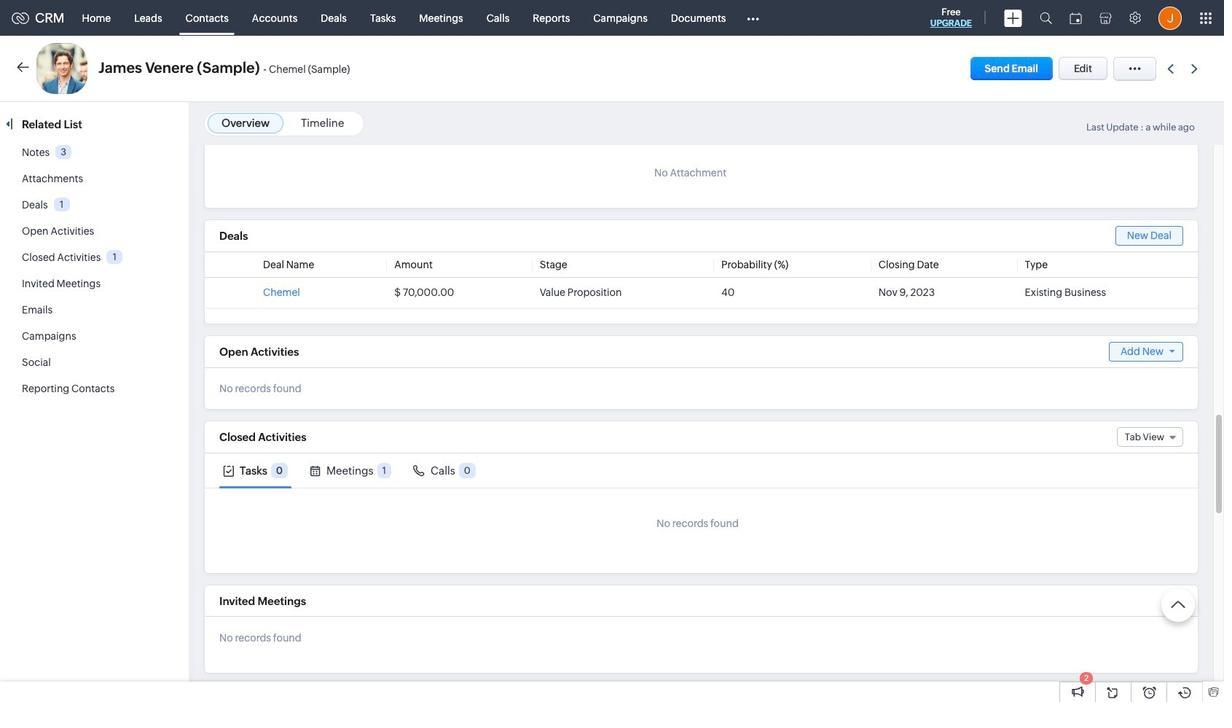 Task type: describe. For each thing, give the bounding box(es) containing it.
search image
[[1040, 12, 1053, 24]]

create menu image
[[1005, 9, 1023, 27]]

Other Modules field
[[738, 6, 770, 30]]

next record image
[[1192, 64, 1202, 73]]

search element
[[1032, 0, 1062, 36]]

previous record image
[[1168, 64, 1175, 73]]

create menu element
[[996, 0, 1032, 35]]

logo image
[[12, 12, 29, 24]]

1 tab from the left
[[219, 454, 292, 488]]



Task type: locate. For each thing, give the bounding box(es) containing it.
0 horizontal spatial tab
[[219, 454, 292, 488]]

calendar image
[[1070, 12, 1083, 24]]

None field
[[1118, 427, 1184, 447]]

3 tab from the left
[[410, 454, 480, 488]]

1 horizontal spatial tab
[[306, 454, 395, 488]]

tab
[[219, 454, 292, 488], [306, 454, 395, 488], [410, 454, 480, 488]]

2 tab from the left
[[306, 454, 395, 488]]

profile image
[[1159, 6, 1183, 30]]

2 horizontal spatial tab
[[410, 454, 480, 488]]

profile element
[[1151, 0, 1191, 35]]

tab list
[[205, 454, 1199, 489]]



